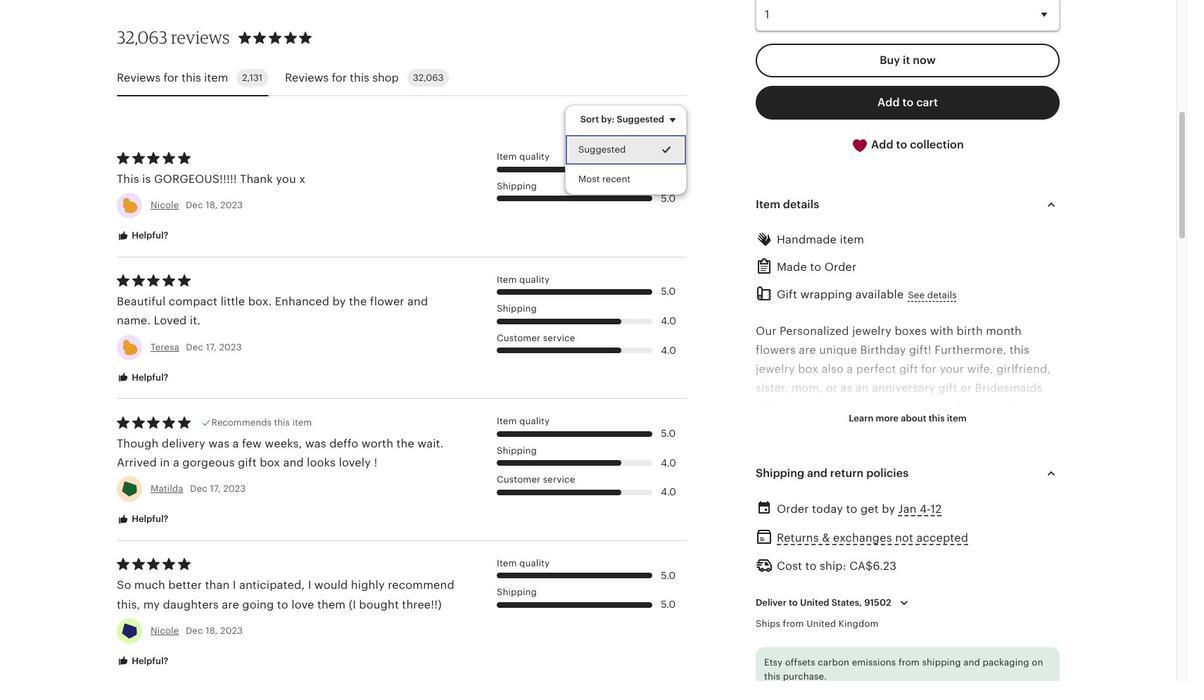 Task type: describe. For each thing, give the bounding box(es) containing it.
jan-
[[756, 554, 779, 567]]

a down unique
[[847, 363, 854, 376]]

wedding,
[[859, 420, 910, 433]]

item left 2,131
[[204, 71, 228, 84]]

this up weeks,
[[274, 418, 290, 428]]

the inside beautiful compact little box. enhanced by the flower and name. loved it.
[[349, 295, 367, 309]]

(i
[[349, 598, 356, 612]]

and inside our personalized jewelry boxes with birth month flowers are unique birthday gift! furthermore, this jewelry box also a perfect gift for your wife, girlfriend, sister, mom, or as an anniversary gift or bridesmaids gift. it also can be a perfect present for special occasions such as wedding, bridal party, bridal shower, engagement and more.
[[829, 439, 850, 453]]

thank
[[240, 172, 273, 186]]

it.
[[190, 314, 201, 328]]

arrived
[[117, 456, 157, 470]]

wait.
[[418, 437, 444, 451]]

going
[[242, 598, 274, 612]]

!
[[374, 456, 378, 470]]

deliver to united states, 91502 button
[[746, 589, 924, 618]]

handmade
[[777, 233, 837, 246]]

reviews for reviews for this shop
[[285, 71, 329, 84]]

though
[[117, 437, 159, 451]]

anniversary
[[873, 382, 936, 395]]

0 vertical spatial jewelry
[[853, 324, 892, 338]]

for down gift!
[[922, 363, 937, 376]]

sort
[[581, 114, 599, 125]]

teresa dec 17, 2023
[[151, 342, 242, 352]]

shipping for worth
[[497, 446, 537, 456]]

0 horizontal spatial from
[[783, 619, 805, 630]]

and inside "etsy offsets carbon emissions from shipping and packaging on this purchase."
[[964, 658, 981, 669]]

x
[[299, 172, 306, 186]]

suggested inside button
[[579, 145, 626, 155]]

your
[[940, 363, 965, 376]]

&
[[823, 532, 831, 545]]

recent
[[603, 174, 631, 185]]

little
[[221, 295, 245, 309]]

item inside dropdown button
[[756, 198, 781, 211]]

item up weeks,
[[293, 418, 312, 428]]

shower,
[[1017, 420, 1060, 433]]

recommend
[[388, 579, 455, 592]]

iris
[[780, 573, 797, 587]]

reviews for this shop
[[285, 71, 399, 84]]

apr-
[[756, 611, 780, 625]]

2023 for box.
[[219, 342, 242, 352]]

made
[[777, 261, 808, 274]]

anticipated,
[[239, 579, 305, 592]]

0 vertical spatial also
[[822, 363, 844, 376]]

and inside 'dropdown button'
[[808, 467, 828, 480]]

5.0 for beautiful compact little box. enhanced by the flower and name. loved it.
[[661, 286, 676, 297]]

reviews for reviews for this item
[[117, 71, 161, 84]]

a right be
[[859, 401, 866, 414]]

shipping
[[850, 497, 903, 510]]

shipping for highly
[[497, 588, 537, 598]]

1 vertical spatial also
[[794, 401, 816, 414]]

helpful? button for so much better than i anticipated, i would highly recommend this, my daughters are going to love them (i bought three!!)
[[106, 649, 179, 675]]

are inside our personalized jewelry boxes with birth month flowers are unique birthday gift! furthermore, this jewelry box also a perfect gift for your wife, girlfriend, sister, mom, or as an anniversary gift or bridesmaids gift. it also can be a perfect present for special occasions such as wedding, bridal party, bridal shower, engagement and more.
[[799, 343, 817, 357]]

returns & exchanges not accepted button
[[777, 528, 969, 549]]

accepted
[[917, 532, 969, 545]]

2023 for than
[[220, 626, 243, 636]]

flower
[[370, 295, 405, 309]]

nicole for gorgeous!!!!!
[[151, 200, 179, 211]]

may-
[[756, 631, 782, 644]]

buy
[[880, 54, 901, 67]]

18, for better
[[206, 626, 218, 636]]

💐birth
[[756, 535, 797, 548]]

quality for though delivery was a few weeks, was deffo worth the wait. arrived in a gorgeous gift box and looks lovely !
[[520, 416, 550, 427]]

by inside beautiful compact little box. enhanced by the flower and name. loved it.
[[333, 295, 346, 309]]

to for cart
[[903, 96, 914, 109]]

etsy
[[765, 658, 783, 669]]

dec for was
[[190, 484, 208, 494]]

mom,
[[792, 382, 823, 395]]

ships from united kingdom
[[756, 619, 879, 630]]

add to cart button
[[756, 86, 1060, 120]]

ships
[[756, 619, 781, 630]]

item for this is gorgeous!!!!! thank you x
[[497, 152, 517, 162]]

month
[[800, 535, 835, 548]]

2 bridal from the left
[[982, 420, 1014, 433]]

return
[[831, 467, 864, 480]]

available
[[856, 288, 904, 302]]

much
[[134, 579, 165, 592]]

suggested inside popup button
[[617, 114, 665, 125]]

gorgeous
[[183, 456, 235, 470]]

$35********
[[940, 497, 1001, 510]]

for left shop
[[332, 71, 347, 84]]

to inside so much better than i anticipated, i would highly recommend this, my daughters are going to love them (i bought three!!)
[[277, 598, 289, 612]]

cost to ship: ca$ 6.23
[[777, 560, 897, 573]]

item quality for this is gorgeous!!!!! thank you x
[[497, 152, 550, 162]]

order today to get by jan 4-12
[[777, 503, 943, 516]]

by:
[[602, 114, 615, 125]]

0 vertical spatial perfect
[[857, 363, 897, 376]]

bridesmaids
[[976, 382, 1043, 395]]

add to collection
[[869, 138, 964, 152]]

2 or from the left
[[961, 382, 973, 395]]

weeks,
[[265, 437, 302, 451]]

furthermore,
[[935, 343, 1007, 357]]

engagement
[[756, 439, 826, 453]]

customer service for though delivery was a few weeks, was deffo worth the wait. arrived in a gorgeous gift box and looks lovely !
[[497, 475, 576, 485]]

2 4.0 from the top
[[661, 345, 677, 356]]

1 4.0 from the top
[[661, 315, 677, 327]]

shipping inside 'dropdown button'
[[756, 467, 805, 480]]

item details button
[[744, 188, 1073, 222]]

matilda
[[151, 484, 183, 494]]

gorgeous!!!!!
[[154, 172, 237, 186]]

customer service for beautiful compact little box. enhanced by the flower and name. loved it.
[[497, 333, 576, 344]]

matilda link
[[151, 484, 183, 494]]

carbon
[[818, 658, 850, 669]]

item for beautiful compact little box. enhanced by the flower and name. loved it.
[[497, 274, 517, 285]]

32,063 for 32,063 reviews
[[117, 27, 168, 48]]

service for beautiful compact little box. enhanced by the flower and name. loved it.
[[543, 333, 576, 344]]

it
[[903, 54, 911, 67]]

buy it now
[[880, 54, 936, 67]]

sort by: suggested
[[581, 114, 665, 125]]

most recent
[[579, 174, 631, 185]]

jan 4-12 button
[[899, 499, 943, 520]]

dec for gorgeous!!!!!
[[186, 200, 203, 211]]

32,063 for 32,063
[[413, 73, 444, 83]]

1 was from the left
[[209, 437, 230, 451]]

be
[[842, 401, 856, 414]]

0 vertical spatial gift
[[900, 363, 919, 376]]

1 i from the left
[[233, 579, 236, 592]]

tab list containing reviews for this item
[[117, 61, 687, 97]]

girlfriend,
[[997, 363, 1051, 376]]

2 i from the left
[[308, 579, 312, 592]]

from inside "etsy offsets carbon emissions from shipping and packaging on this purchase."
[[899, 658, 920, 669]]

exchanges
[[834, 532, 893, 545]]

menu containing suggested
[[565, 105, 687, 196]]

see details link
[[909, 290, 958, 302]]

most recent button
[[566, 165, 687, 195]]

0 horizontal spatial jewelry
[[756, 363, 796, 376]]

shipping
[[923, 658, 962, 669]]

2023 for a
[[223, 484, 246, 494]]

1 vertical spatial perfect
[[869, 401, 909, 414]]

recommends this item
[[212, 418, 312, 428]]

5.0 for so much better than i anticipated, i would highly recommend this, my daughters are going to love them (i bought three!!)
[[661, 570, 676, 581]]

6.23
[[873, 560, 897, 573]]

occasions
[[756, 420, 811, 433]]

gift.
[[756, 401, 780, 414]]

to for united
[[789, 598, 798, 609]]



Task type: locate. For each thing, give the bounding box(es) containing it.
1 service from the top
[[543, 333, 576, 344]]

helpful? button for this is gorgeous!!!!! thank you x
[[106, 223, 179, 249]]

get
[[861, 503, 879, 516]]

jewelry up birthday
[[853, 324, 892, 338]]

daffodil
[[781, 592, 824, 606]]

united for from
[[807, 619, 837, 630]]

4 helpful? from the top
[[130, 656, 169, 667]]

helpful? down the my
[[130, 656, 169, 667]]

0 vertical spatial box
[[799, 363, 819, 376]]

offsets
[[786, 658, 816, 669]]

item for so much better than i anticipated, i would highly recommend this, my daughters are going to love them (i bought three!!)
[[497, 558, 517, 569]]

helpful? for so much better than i anticipated, i would highly recommend this, my daughters are going to love them (i bought three!!)
[[130, 656, 169, 667]]

1 vertical spatial nicole link
[[151, 626, 179, 636]]

1 horizontal spatial by
[[882, 503, 896, 516]]

rose
[[779, 650, 806, 663]]

1 helpful? from the top
[[130, 230, 169, 241]]

jun-
[[756, 650, 779, 663]]

add down the add to cart button
[[872, 138, 894, 152]]

1 vertical spatial gift
[[939, 382, 958, 395]]

1 vertical spatial 32,063
[[413, 73, 444, 83]]

dec down it.
[[186, 342, 204, 352]]

customer service
[[497, 333, 576, 344], [497, 475, 576, 485]]

was up 'looks'
[[305, 437, 327, 451]]

nicole link down is at the top of the page
[[151, 200, 179, 211]]

18, down this is gorgeous!!!!! thank you x
[[206, 200, 218, 211]]

2 horizontal spatial gift
[[939, 382, 958, 395]]

details inside gift wrapping available see details
[[928, 290, 958, 301]]

32,063 right shop
[[413, 73, 444, 83]]

gift
[[777, 288, 798, 302]]

helpful? button down is at the top of the page
[[106, 223, 179, 249]]

add inside button
[[878, 96, 900, 109]]

2 item quality from the top
[[497, 274, 550, 285]]

3 helpful? from the top
[[130, 514, 169, 525]]

0 horizontal spatial order
[[777, 503, 810, 516]]

2 service from the top
[[543, 475, 576, 485]]

1 vertical spatial jewelry
[[756, 363, 796, 376]]

1 horizontal spatial gift
[[900, 363, 919, 376]]

nicole dec 18, 2023 for better
[[151, 626, 243, 636]]

box down weeks,
[[260, 456, 280, 470]]

was up gorgeous
[[209, 437, 230, 451]]

united
[[801, 598, 830, 609], [807, 619, 837, 630]]

0 vertical spatial the
[[349, 295, 367, 309]]

and right shipping
[[964, 658, 981, 669]]

for down '32,063 reviews'
[[164, 71, 179, 84]]

4 5.0 from the top
[[661, 428, 676, 439]]

1 vertical spatial united
[[807, 619, 837, 630]]

to left get
[[847, 503, 858, 516]]

suggested up most recent
[[579, 145, 626, 155]]

i up love
[[308, 579, 312, 592]]

12
[[931, 503, 943, 516]]

2 quality from the top
[[520, 274, 550, 285]]

to left collection in the top right of the page
[[897, 138, 908, 152]]

1 vertical spatial nicole dec 18, 2023
[[151, 626, 243, 636]]

nicole down is at the top of the page
[[151, 200, 179, 211]]

item details
[[756, 198, 820, 211]]

quality for so much better than i anticipated, i would highly recommend this, my daughters are going to love them (i bought three!!)
[[520, 558, 550, 569]]

helpful? button for beautiful compact little box. enhanced by the flower and name. loved it.
[[106, 365, 179, 391]]

united inside dropdown button
[[801, 598, 830, 609]]

nicole
[[151, 200, 179, 211], [151, 626, 179, 636]]

for up party,
[[957, 401, 972, 414]]

as left an on the bottom right of the page
[[841, 382, 853, 395]]

1 vertical spatial nicole
[[151, 626, 179, 636]]

gift up anniversary
[[900, 363, 919, 376]]

item inside dropdown button
[[948, 413, 967, 424]]

91502
[[865, 598, 892, 609]]

menu
[[565, 105, 687, 196]]

2 nicole from the top
[[151, 626, 179, 636]]

to for order
[[811, 261, 822, 274]]

this inside our personalized jewelry boxes with birth month flowers are unique birthday gift! furthermore, this jewelry box also a perfect gift for your wife, girlfriend, sister, mom, or as an anniversary gift or bridesmaids gift. it also can be a perfect present for special occasions such as wedding, bridal party, bridal shower, engagement and more.
[[1010, 343, 1030, 357]]

add for add to collection
[[872, 138, 894, 152]]

2 customer service from the top
[[497, 475, 576, 485]]

tab list
[[117, 61, 687, 97]]

2023 for thank
[[220, 200, 243, 211]]

the left wait.
[[397, 437, 415, 451]]

helpful? button down the my
[[106, 649, 179, 675]]

can
[[819, 401, 839, 414]]

nicole down the my
[[151, 626, 179, 636]]

this down reviews in the top left of the page
[[182, 71, 201, 84]]

item left special
[[948, 413, 967, 424]]

bridal down the "present"
[[913, 420, 945, 433]]

flower💐
[[838, 535, 889, 548]]

details up handmade
[[784, 198, 820, 211]]

to left love
[[277, 598, 289, 612]]

nicole link down the my
[[151, 626, 179, 636]]

or up 'can'
[[826, 382, 838, 395]]

learn more about this item button
[[839, 406, 978, 431]]

0 horizontal spatial reviews
[[117, 71, 161, 84]]

1 vertical spatial from
[[899, 658, 920, 669]]

18,
[[206, 200, 218, 211], [206, 626, 218, 636]]

add for add to cart
[[878, 96, 900, 109]]

mar-
[[756, 592, 781, 606]]

to up daisy
[[789, 598, 798, 609]]

to
[[903, 96, 914, 109], [897, 138, 908, 152], [811, 261, 822, 274], [847, 503, 858, 516], [806, 560, 817, 573], [789, 598, 798, 609], [277, 598, 289, 612]]

special
[[975, 401, 1014, 414]]

worth
[[362, 437, 394, 451]]

0 vertical spatial details
[[784, 198, 820, 211]]

highly
[[351, 579, 385, 592]]

1 horizontal spatial from
[[899, 658, 920, 669]]

nicole dec 18, 2023
[[151, 200, 243, 211], [151, 626, 243, 636]]

nicole dec 18, 2023 for gorgeous!!!!!
[[151, 200, 243, 211]]

0 vertical spatial suggested
[[617, 114, 665, 125]]

1 horizontal spatial the
[[397, 437, 415, 451]]

united for to
[[801, 598, 830, 609]]

i
[[233, 579, 236, 592], [308, 579, 312, 592]]

free
[[820, 497, 847, 510]]

birthday
[[861, 343, 907, 357]]

1 vertical spatial suggested
[[579, 145, 626, 155]]

1 horizontal spatial was
[[305, 437, 327, 451]]

2 reviews from the left
[[285, 71, 329, 84]]

5.0
[[661, 163, 676, 175], [661, 193, 676, 204], [661, 286, 676, 297], [661, 428, 676, 439], [661, 570, 676, 581], [661, 599, 676, 611]]

united down "deliver to united states, 91502"
[[807, 619, 837, 630]]

from left shipping
[[899, 658, 920, 669]]

1 vertical spatial 17,
[[210, 484, 221, 494]]

32,063 reviews
[[117, 27, 230, 48]]

1 vertical spatial as
[[844, 420, 856, 433]]

to for ship:
[[806, 560, 817, 573]]

by right enhanced
[[333, 295, 346, 309]]

box inside though delivery was a few weeks, was deffo worth the wait. arrived in a gorgeous gift box and looks lovely !
[[260, 456, 280, 470]]

policies
[[867, 467, 909, 480]]

and inside though delivery was a few weeks, was deffo worth the wait. arrived in a gorgeous gift box and looks lovely !
[[283, 456, 304, 470]]

beautiful compact little box. enhanced by the flower and name. loved it.
[[117, 295, 428, 328]]

1 horizontal spatial also
[[822, 363, 844, 376]]

0 horizontal spatial also
[[794, 401, 816, 414]]

is
[[142, 172, 151, 186]]

3 quality from the top
[[520, 416, 550, 427]]

0 vertical spatial 18,
[[206, 200, 218, 211]]

order up returns
[[777, 503, 810, 516]]

this down etsy
[[765, 672, 781, 682]]

to inside button
[[897, 138, 908, 152]]

6 5.0 from the top
[[661, 599, 676, 611]]

3 item quality from the top
[[497, 416, 550, 427]]

and down weeks,
[[283, 456, 304, 470]]

to for collection
[[897, 138, 908, 152]]

returns & exchanges not accepted
[[777, 532, 969, 545]]

0 horizontal spatial by
[[333, 295, 346, 309]]

2023 down gorgeous
[[223, 484, 246, 494]]

the left flower
[[349, 295, 367, 309]]

bought
[[359, 598, 399, 612]]

quality
[[520, 152, 550, 162], [520, 274, 550, 285], [520, 416, 550, 427], [520, 558, 550, 569]]

quality for this is gorgeous!!!!! thank you x
[[520, 152, 550, 162]]

cart
[[917, 96, 939, 109]]

made to order
[[777, 261, 857, 274]]

1 reviews from the left
[[117, 71, 161, 84]]

0 vertical spatial nicole
[[151, 200, 179, 211]]

three!!)
[[402, 598, 442, 612]]

this
[[117, 172, 139, 186]]

add inside button
[[872, 138, 894, 152]]

and down "such"
[[829, 439, 850, 453]]

service
[[543, 333, 576, 344], [543, 475, 576, 485]]

box up mom,
[[799, 363, 819, 376]]

3 4.0 from the top
[[661, 457, 677, 469]]

united up ships from united kingdom
[[801, 598, 830, 609]]

details right see
[[928, 290, 958, 301]]

0 vertical spatial from
[[783, 619, 805, 630]]

32,063 up reviews for this item
[[117, 27, 168, 48]]

2023 down this is gorgeous!!!!! thank you x
[[220, 200, 243, 211]]

2 customer from the top
[[497, 475, 541, 485]]

helpful? button down teresa link
[[106, 365, 179, 391]]

0 horizontal spatial the
[[349, 295, 367, 309]]

1 vertical spatial the
[[397, 437, 415, 451]]

dec for better
[[186, 626, 203, 636]]

so much better than i anticipated, i would highly recommend this, my daughters are going to love them (i bought three!!)
[[117, 579, 455, 612]]

helpful? for this is gorgeous!!!!! thank you x
[[130, 230, 169, 241]]

or down wife,
[[961, 382, 973, 395]]

2 nicole link from the top
[[151, 626, 179, 636]]

also right it
[[794, 401, 816, 414]]

4-
[[920, 503, 931, 516]]

0 horizontal spatial bridal
[[913, 420, 945, 433]]

helpful? for though delivery was a few weeks, was deffo worth the wait. arrived in a gorgeous gift box and looks lovely !
[[130, 514, 169, 525]]

2 helpful? from the top
[[130, 372, 169, 383]]

feb-
[[756, 573, 780, 587]]

box inside our personalized jewelry boxes with birth month flowers are unique birthday gift! furthermore, this jewelry box also a perfect gift for your wife, girlfriend, sister, mom, or as an anniversary gift or bridesmaids gift. it also can be a perfect present for special occasions such as wedding, bridal party, bridal shower, engagement and more.
[[799, 363, 819, 376]]

1 horizontal spatial details
[[928, 290, 958, 301]]

1 customer from the top
[[497, 333, 541, 344]]

to inside dropdown button
[[789, 598, 798, 609]]

customer for beautiful compact little box. enhanced by the flower and name. loved it.
[[497, 333, 541, 344]]

0 vertical spatial nicole link
[[151, 200, 179, 211]]

0 vertical spatial service
[[543, 333, 576, 344]]

helpful? down teresa link
[[130, 372, 169, 383]]

suggested button
[[566, 135, 687, 165]]

more.
[[853, 439, 885, 453]]

0 vertical spatial as
[[841, 382, 853, 395]]

emissions
[[852, 658, 897, 669]]

1 helpful? button from the top
[[106, 223, 179, 249]]

0 vertical spatial order
[[825, 261, 857, 274]]

wife,
[[968, 363, 994, 376]]

this left shop
[[350, 71, 370, 84]]

birth
[[957, 324, 984, 338]]

0 vertical spatial nicole dec 18, 2023
[[151, 200, 243, 211]]

shipping and return policies
[[756, 467, 909, 480]]

to left cart
[[903, 96, 914, 109]]

i right than
[[233, 579, 236, 592]]

boxes
[[895, 324, 928, 338]]

states,
[[832, 598, 863, 609]]

month
[[987, 324, 1022, 338]]

0 horizontal spatial details
[[784, 198, 820, 211]]

item up made to order
[[840, 233, 865, 246]]

0 horizontal spatial 32,063
[[117, 27, 168, 48]]

1 horizontal spatial box
[[799, 363, 819, 376]]

deffo
[[330, 437, 359, 451]]

1 horizontal spatial reviews
[[285, 71, 329, 84]]

helpful? down matilda link
[[130, 514, 169, 525]]

4 quality from the top
[[520, 558, 550, 569]]

17, for little
[[206, 342, 217, 352]]

dec for little
[[186, 342, 204, 352]]

wrapping
[[801, 288, 853, 302]]

perfect
[[857, 363, 897, 376], [869, 401, 909, 414]]

3 helpful? button from the top
[[106, 507, 179, 533]]

1 quality from the top
[[520, 152, 550, 162]]

to right cost
[[806, 560, 817, 573]]

0 vertical spatial customer
[[497, 333, 541, 344]]

1 vertical spatial customer service
[[497, 475, 576, 485]]

1 vertical spatial by
[[882, 503, 896, 516]]

2 vertical spatial gift
[[238, 456, 257, 470]]

helpful? down is at the top of the page
[[130, 230, 169, 241]]

1 bridal from the left
[[913, 420, 945, 433]]

and right flower
[[408, 295, 428, 309]]

details inside dropdown button
[[784, 198, 820, 211]]

nicole link for better
[[151, 626, 179, 636]]

item for though delivery was a few weeks, was deffo worth the wait. arrived in a gorgeous gift box and looks lovely !
[[497, 416, 517, 427]]

reviews right 2,131
[[285, 71, 329, 84]]

kingdom
[[839, 619, 879, 630]]

order up wrapping
[[825, 261, 857, 274]]

dec down gorgeous
[[190, 484, 208, 494]]

5.0 for though delivery was a few weeks, was deffo worth the wait. arrived in a gorgeous gift box and looks lovely !
[[661, 428, 676, 439]]

1 vertical spatial are
[[222, 598, 239, 612]]

2 was from the left
[[305, 437, 327, 451]]

gift inside though delivery was a few weeks, was deffo worth the wait. arrived in a gorgeous gift box and looks lovely !
[[238, 456, 257, 470]]

1 vertical spatial order
[[777, 503, 810, 516]]

this inside dropdown button
[[929, 413, 945, 424]]

nicole dec 18, 2023 down gorgeous!!!!!
[[151, 200, 243, 211]]

also
[[822, 363, 844, 376], [794, 401, 816, 414]]

0 vertical spatial customer service
[[497, 333, 576, 344]]

ca$
[[850, 560, 873, 573]]

customer for though delivery was a few weeks, was deffo worth the wait. arrived in a gorgeous gift box and looks lovely !
[[497, 475, 541, 485]]

2 helpful? button from the top
[[106, 365, 179, 391]]

this right about
[[929, 413, 945, 424]]

1 or from the left
[[826, 382, 838, 395]]

0 vertical spatial united
[[801, 598, 830, 609]]

helpful? button for though delivery was a few weeks, was deffo worth the wait. arrived in a gorgeous gift box and looks lovely !
[[106, 507, 179, 533]]

gift!
[[910, 343, 932, 357]]

item quality for beautiful compact little box. enhanced by the flower and name. loved it.
[[497, 274, 550, 285]]

sort by: suggested button
[[570, 105, 692, 135]]

helpful? for beautiful compact little box. enhanced by the flower and name. loved it.
[[130, 372, 169, 383]]

5 5.0 from the top
[[661, 570, 676, 581]]

2023 down little
[[219, 342, 242, 352]]

1 vertical spatial service
[[543, 475, 576, 485]]

item quality
[[497, 152, 550, 162], [497, 274, 550, 285], [497, 416, 550, 427], [497, 558, 550, 569]]

are down than
[[222, 598, 239, 612]]

this up girlfriend,
[[1010, 343, 1030, 357]]

2 nicole dec 18, 2023 from the top
[[151, 626, 243, 636]]

4.0
[[661, 315, 677, 327], [661, 345, 677, 356], [661, 457, 677, 469], [661, 487, 677, 498]]

and left return at right
[[808, 467, 828, 480]]

0 vertical spatial add
[[878, 96, 900, 109]]

0 horizontal spatial are
[[222, 598, 239, 612]]

over
[[906, 497, 937, 510]]

daisy
[[780, 611, 809, 625]]

0 vertical spatial 17,
[[206, 342, 217, 352]]

lovely
[[339, 456, 371, 470]]

1 horizontal spatial are
[[799, 343, 817, 357]]

etsy offsets carbon emissions from shipping and packaging on this purchase.
[[765, 658, 1044, 682]]

a left few
[[233, 437, 239, 451]]

from up lily
[[783, 619, 805, 630]]

nicole for better
[[151, 626, 179, 636]]

2 5.0 from the top
[[661, 193, 676, 204]]

1 nicole dec 18, 2023 from the top
[[151, 200, 243, 211]]

1 horizontal spatial order
[[825, 261, 857, 274]]

perfect up wedding,
[[869, 401, 909, 414]]

gift down few
[[238, 456, 257, 470]]

more
[[876, 413, 899, 424]]

to inside button
[[903, 96, 914, 109]]

1 horizontal spatial or
[[961, 382, 973, 395]]

helpful?
[[130, 230, 169, 241], [130, 372, 169, 383], [130, 514, 169, 525], [130, 656, 169, 667]]

cost
[[777, 560, 803, 573]]

1 nicole from the top
[[151, 200, 179, 211]]

and inside beautiful compact little box. enhanced by the flower and name. loved it.
[[408, 295, 428, 309]]

18, for gorgeous!!!!!
[[206, 200, 218, 211]]

to right made
[[811, 261, 822, 274]]

suggested right by:
[[617, 114, 665, 125]]

0 horizontal spatial was
[[209, 437, 230, 451]]

dec down daughters
[[186, 626, 203, 636]]

the
[[349, 295, 367, 309], [397, 437, 415, 451]]

item quality for though delivery was a few weeks, was deffo worth the wait. arrived in a gorgeous gift box and looks lovely !
[[497, 416, 550, 427]]

nicole dec 18, 2023 down daughters
[[151, 626, 243, 636]]

for
[[164, 71, 179, 84], [332, 71, 347, 84], [922, 363, 937, 376], [957, 401, 972, 414]]

learn more about this item
[[849, 413, 967, 424]]

are down personalized
[[799, 343, 817, 357]]

4 4.0 from the top
[[661, 487, 677, 498]]

1 item quality from the top
[[497, 152, 550, 162]]

service for though delivery was a few weeks, was deffo worth the wait. arrived in a gorgeous gift box and looks lovely !
[[543, 475, 576, 485]]

0 horizontal spatial box
[[260, 456, 280, 470]]

add left cart
[[878, 96, 900, 109]]

1 customer service from the top
[[497, 333, 576, 344]]

quality for beautiful compact little box. enhanced by the flower and name. loved it.
[[520, 274, 550, 285]]

1 horizontal spatial 32,063
[[413, 73, 444, 83]]

1 vertical spatial details
[[928, 290, 958, 301]]

name.
[[117, 314, 151, 328]]

18, down daughters
[[206, 626, 218, 636]]

0 vertical spatial 32,063
[[117, 27, 168, 48]]

17, right teresa link
[[206, 342, 217, 352]]

reviews for this item
[[117, 71, 228, 84]]

bridal down special
[[982, 420, 1014, 433]]

nicole link for gorgeous!!!!!
[[151, 200, 179, 211]]

4 item quality from the top
[[497, 558, 550, 569]]

most
[[579, 174, 600, 185]]

1 nicole link from the top
[[151, 200, 179, 211]]

as down be
[[844, 420, 856, 433]]

this inside "etsy offsets carbon emissions from shipping and packaging on this purchase."
[[765, 672, 781, 682]]

2023 down 'going'
[[220, 626, 243, 636]]

gift
[[900, 363, 919, 376], [939, 382, 958, 395], [238, 456, 257, 470]]

0 horizontal spatial or
[[826, 382, 838, 395]]

perfect down birthday
[[857, 363, 897, 376]]

helpful? button down matilda link
[[106, 507, 179, 533]]

17, down gorgeous
[[210, 484, 221, 494]]

helpful? button
[[106, 223, 179, 249], [106, 365, 179, 391], [106, 507, 179, 533], [106, 649, 179, 675]]

the inside though delivery was a few weeks, was deffo worth the wait. arrived in a gorgeous gift box and looks lovely !
[[397, 437, 415, 451]]

17, for was
[[210, 484, 221, 494]]

gift down 'your' at the right bottom of the page
[[939, 382, 958, 395]]

by right get
[[882, 503, 896, 516]]

0 horizontal spatial i
[[233, 579, 236, 592]]

unique
[[820, 343, 858, 357]]

5.0 for this is gorgeous!!!!! thank you x
[[661, 163, 676, 175]]

dec down gorgeous!!!!!
[[186, 200, 203, 211]]

1 vertical spatial 18,
[[206, 626, 218, 636]]

1 horizontal spatial bridal
[[982, 420, 1014, 433]]

1 18, from the top
[[206, 200, 218, 211]]

a right in
[[173, 456, 180, 470]]

0 vertical spatial by
[[333, 295, 346, 309]]

are
[[799, 343, 817, 357], [222, 598, 239, 612]]

1 5.0 from the top
[[661, 163, 676, 175]]

loved
[[154, 314, 187, 328]]

you
[[276, 172, 296, 186]]

0 vertical spatial are
[[799, 343, 817, 357]]

shipping for and
[[497, 304, 537, 314]]

on
[[1032, 658, 1044, 669]]

2023
[[220, 200, 243, 211], [219, 342, 242, 352], [223, 484, 246, 494], [220, 626, 243, 636]]

also down unique
[[822, 363, 844, 376]]

1 vertical spatial box
[[260, 456, 280, 470]]

matilda dec 17, 2023
[[151, 484, 246, 494]]

present
[[912, 401, 954, 414]]

this is gorgeous!!!!! thank you x
[[117, 172, 306, 186]]

item quality for so much better than i anticipated, i would highly recommend this, my daughters are going to love them (i bought three!!)
[[497, 558, 550, 569]]

are inside so much better than i anticipated, i would highly recommend this, my daughters are going to love them (i bought three!!)
[[222, 598, 239, 612]]

3 5.0 from the top
[[661, 286, 676, 297]]

1 vertical spatial customer
[[497, 475, 541, 485]]

shipping and return policies button
[[744, 457, 1073, 491]]

flowers
[[756, 343, 796, 357]]

2 18, from the top
[[206, 626, 218, 636]]

4 helpful? button from the top
[[106, 649, 179, 675]]

0 horizontal spatial gift
[[238, 456, 257, 470]]

handmade item
[[777, 233, 865, 246]]

jewelry down flowers on the bottom
[[756, 363, 796, 376]]

1 vertical spatial add
[[872, 138, 894, 152]]

reviews down '32,063 reviews'
[[117, 71, 161, 84]]

1 horizontal spatial jewelry
[[853, 324, 892, 338]]

1 horizontal spatial i
[[308, 579, 312, 592]]



Task type: vqa. For each thing, say whether or not it's contained in the screenshot.
bottommost are
yes



